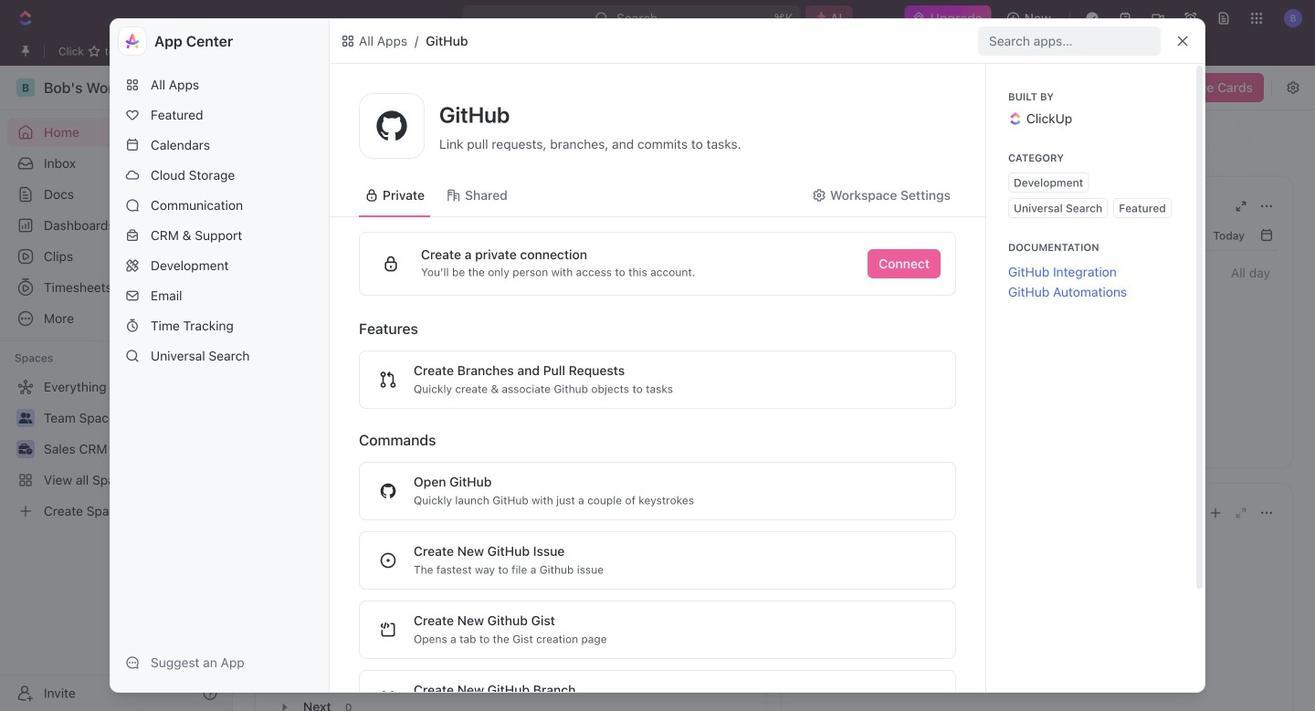 Task type: locate. For each thing, give the bounding box(es) containing it.
sidebar navigation
[[0, 66, 233, 712]]

1 horizontal spatial xr6e7 image
[[812, 188, 827, 203]]

dialog
[[110, 18, 1206, 712]]

xr6e7 image
[[364, 188, 379, 203], [812, 188, 827, 203]]

0 horizontal spatial xr6e7 image
[[364, 188, 379, 203]]

tab list
[[274, 528, 748, 573]]

Search apps… field
[[989, 30, 1154, 52]]

tree
[[7, 373, 225, 526]]



Task type: describe. For each thing, give the bounding box(es) containing it.
tree inside sidebar navigation
[[7, 373, 225, 526]]

xr6e7 image
[[447, 188, 461, 203]]

2 xr6e7 image from the left
[[812, 188, 827, 203]]

1 xr6e7 image from the left
[[364, 188, 379, 203]]

akvyc image
[[341, 34, 355, 48]]



Task type: vqa. For each thing, say whether or not it's contained in the screenshot.
Sidebar navigation
yes



